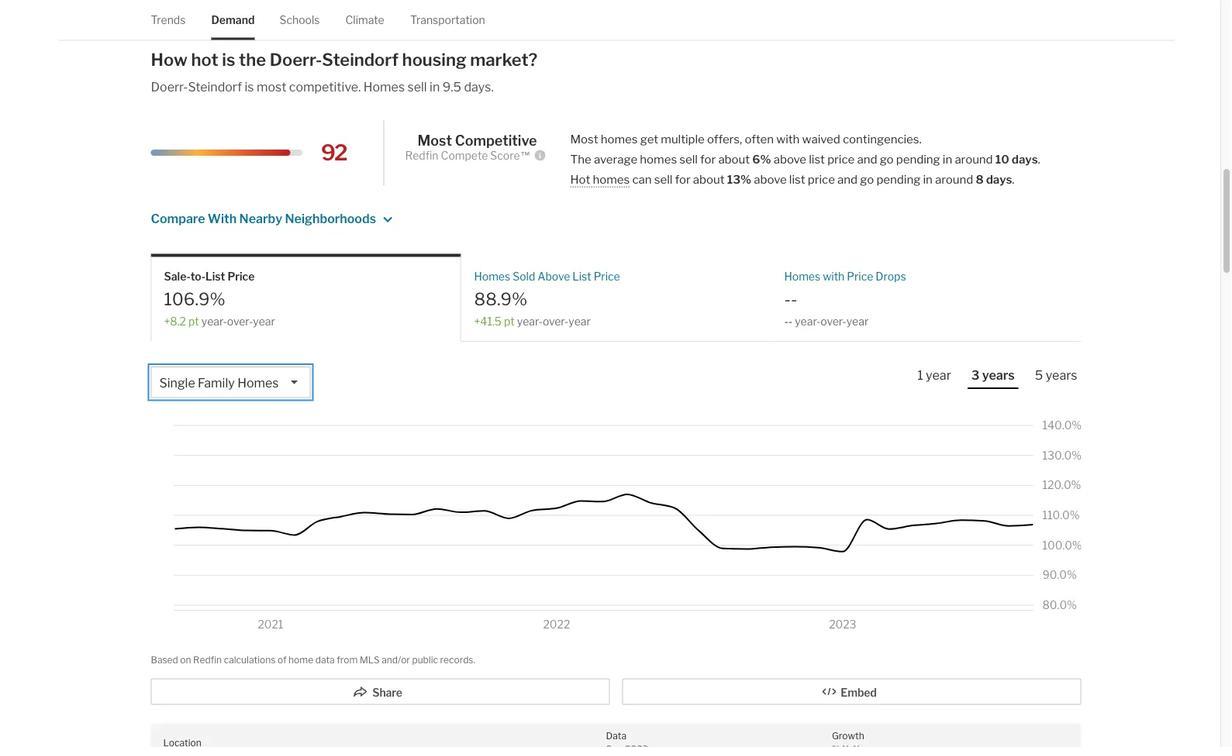 Task type: locate. For each thing, give the bounding box(es) containing it.
compete
[[441, 149, 488, 162]]

1 horizontal spatial go
[[880, 152, 894, 166]]

0 horizontal spatial for
[[675, 172, 691, 186]]

based
[[151, 655, 178, 666]]

0 vertical spatial homes
[[601, 132, 638, 146]]

for down multiple
[[675, 172, 691, 186]]

for down offers,
[[701, 152, 716, 166]]

year- for --
[[795, 315, 821, 328]]

0 horizontal spatial pt
[[188, 315, 199, 328]]

1 pt from the left
[[188, 315, 199, 328]]

most homes get multiple offers, often with waived contingencies. the average homes  sell for about 6% above list price and  go pending in around 10 days . hot homes can  sell for about 13% above list price and  go pending in around 8 days .
[[571, 132, 1041, 186]]

price right the to-
[[228, 270, 255, 283]]

homes
[[601, 132, 638, 146], [640, 152, 677, 166], [593, 172, 630, 186]]

0 horizontal spatial go
[[860, 172, 874, 186]]

drops
[[876, 270, 906, 283]]

doerr- up most
[[270, 49, 322, 70]]

most down 9.5
[[418, 132, 452, 149]]

is left 'the'
[[222, 49, 235, 70]]

. right 8
[[1013, 172, 1015, 186]]

single
[[159, 375, 195, 391]]

2 horizontal spatial price
[[847, 270, 874, 283]]

1 horizontal spatial with
[[823, 270, 845, 283]]

1 vertical spatial with
[[823, 270, 845, 283]]

is
[[222, 49, 235, 70], [245, 79, 254, 94]]

most for most competitive
[[418, 132, 452, 149]]

0 vertical spatial around
[[955, 152, 993, 166]]

sale-to-list price 106.9% +8.2 pt year-over-year
[[164, 270, 275, 328]]

list up 106.9%
[[206, 270, 225, 283]]

3 price from the left
[[847, 270, 874, 283]]

. right 10 in the top right of the page
[[1038, 152, 1041, 166]]

0 horizontal spatial redfin
[[193, 655, 222, 666]]

doerr- down 'how' at left
[[151, 79, 188, 94]]

0 vertical spatial doerr-
[[270, 49, 322, 70]]

0 horizontal spatial year-
[[201, 315, 227, 328]]

pt right +8.2
[[188, 315, 199, 328]]

on
[[180, 655, 191, 666]]

list
[[206, 270, 225, 283], [573, 270, 592, 283]]

0 horizontal spatial most
[[418, 132, 452, 149]]

about left 13%
[[693, 172, 725, 186]]

1 horizontal spatial steindorf
[[322, 49, 399, 70]]

2 pt from the left
[[504, 315, 515, 328]]

hot
[[571, 172, 590, 186]]

most inside most homes get multiple offers, often with waived contingencies. the average homes  sell for about 6% above list price and  go pending in around 10 days . hot homes can  sell for about 13% above list price and  go pending in around 8 days .
[[571, 132, 598, 146]]

often
[[745, 132, 774, 146]]

price
[[828, 152, 855, 166], [808, 172, 835, 186]]

2 price from the left
[[594, 270, 620, 283]]

list right above
[[573, 270, 592, 283]]

0 vertical spatial redfin
[[405, 149, 439, 162]]

0 vertical spatial .
[[1038, 152, 1041, 166]]

homes up average
[[601, 132, 638, 146]]

with right often
[[777, 132, 800, 146]]

0 vertical spatial sell
[[408, 79, 427, 94]]

neighborhoods
[[285, 211, 376, 226]]

0 vertical spatial list
[[809, 152, 825, 166]]

years
[[983, 368, 1015, 383], [1046, 368, 1078, 383]]

1 horizontal spatial years
[[1046, 368, 1078, 383]]

years right 3 on the right of the page
[[983, 368, 1015, 383]]

demand
[[211, 13, 255, 26]]

year- inside sale-to-list price 106.9% +8.2 pt year-over-year
[[201, 315, 227, 328]]

2 years from the left
[[1046, 368, 1078, 383]]

1 vertical spatial in
[[943, 152, 953, 166]]

days right 10 in the top right of the page
[[1012, 152, 1038, 166]]

0 horizontal spatial price
[[228, 270, 255, 283]]

2 horizontal spatial year-
[[795, 315, 821, 328]]

1 horizontal spatial pt
[[504, 315, 515, 328]]

in left 9.5
[[430, 79, 440, 94]]

years for 3 years
[[983, 368, 1015, 383]]

1 horizontal spatial .
[[1038, 152, 1041, 166]]

around left 8
[[935, 172, 974, 186]]

1 horizontal spatial list
[[809, 152, 825, 166]]

2 vertical spatial in
[[923, 172, 933, 186]]

list
[[809, 152, 825, 166], [790, 172, 806, 186]]

1 horizontal spatial is
[[245, 79, 254, 94]]

1 horizontal spatial year-
[[517, 315, 543, 328]]

redfin left compete
[[405, 149, 439, 162]]

schools link
[[280, 0, 320, 40]]

6%
[[753, 152, 771, 166]]

1 year- from the left
[[201, 315, 227, 328]]

0 vertical spatial pending
[[897, 152, 941, 166]]

sell right can
[[654, 172, 673, 186]]

trends
[[151, 13, 186, 26]]

over- inside homes sold above list price 88.9% +41.5 pt year-over-year
[[543, 315, 569, 328]]

1 vertical spatial price
[[808, 172, 835, 186]]

0 horizontal spatial years
[[983, 368, 1015, 383]]

around
[[955, 152, 993, 166], [935, 172, 974, 186]]

1 horizontal spatial most
[[571, 132, 598, 146]]

list inside sale-to-list price 106.9% +8.2 pt year-over-year
[[206, 270, 225, 283]]

0 vertical spatial steindorf
[[322, 49, 399, 70]]

years inside button
[[983, 368, 1015, 383]]

is left most
[[245, 79, 254, 94]]

with left drops
[[823, 270, 845, 283]]

3 over- from the left
[[821, 315, 847, 328]]

1 vertical spatial days
[[986, 172, 1013, 186]]

1 horizontal spatial for
[[701, 152, 716, 166]]

dialog
[[263, 398, 334, 444]]

0 horizontal spatial .
[[1013, 172, 1015, 186]]

and down waived
[[838, 172, 858, 186]]

1 horizontal spatial sell
[[654, 172, 673, 186]]

above down 6%
[[754, 172, 787, 186]]

0 vertical spatial price
[[828, 152, 855, 166]]

1 year
[[918, 368, 952, 383]]

0 horizontal spatial list
[[206, 270, 225, 283]]

price inside sale-to-list price 106.9% +8.2 pt year-over-year
[[228, 270, 255, 283]]

above right 6%
[[774, 152, 807, 166]]

year inside homes with price drops -- -- year-over-year
[[847, 315, 869, 328]]

above
[[774, 152, 807, 166], [754, 172, 787, 186]]

0 vertical spatial with
[[777, 132, 800, 146]]

year inside homes sold above list price 88.9% +41.5 pt year-over-year
[[569, 315, 591, 328]]

year- inside homes with price drops -- -- year-over-year
[[795, 315, 821, 328]]

1 horizontal spatial over-
[[543, 315, 569, 328]]

price left drops
[[847, 270, 874, 283]]

0 horizontal spatial is
[[222, 49, 235, 70]]

1 horizontal spatial list
[[573, 270, 592, 283]]

over- inside homes with price drops -- -- year-over-year
[[821, 315, 847, 328]]

1 vertical spatial redfin
[[193, 655, 222, 666]]

from
[[337, 655, 358, 666]]

pending
[[897, 152, 941, 166], [877, 172, 921, 186]]

redfin
[[405, 149, 439, 162], [193, 655, 222, 666]]

in left 10 in the top right of the page
[[943, 152, 953, 166]]

0 horizontal spatial with
[[777, 132, 800, 146]]

multiple
[[661, 132, 705, 146]]

.
[[1038, 152, 1041, 166], [1013, 172, 1015, 186]]

2 list from the left
[[573, 270, 592, 283]]

-
[[785, 289, 791, 310], [791, 289, 798, 310], [785, 315, 789, 328], [789, 315, 793, 328]]

2 over- from the left
[[543, 315, 569, 328]]

1 vertical spatial and
[[838, 172, 858, 186]]

1 vertical spatial for
[[675, 172, 691, 186]]

1 over- from the left
[[227, 315, 253, 328]]

homes down average
[[593, 172, 630, 186]]

contingencies.
[[843, 132, 922, 146]]

1 list from the left
[[206, 270, 225, 283]]

2 vertical spatial homes
[[593, 172, 630, 186]]

most
[[571, 132, 598, 146], [418, 132, 452, 149]]

price right above
[[594, 270, 620, 283]]

9.5
[[443, 79, 462, 94]]

0 vertical spatial is
[[222, 49, 235, 70]]

1
[[918, 368, 924, 383]]

data
[[315, 655, 335, 666]]

growth
[[832, 731, 865, 742]]

2 horizontal spatial over-
[[821, 315, 847, 328]]

for
[[701, 152, 716, 166], [675, 172, 691, 186]]

year-
[[201, 315, 227, 328], [517, 315, 543, 328], [795, 315, 821, 328]]

redfin compete score ™
[[405, 149, 531, 162]]

10
[[996, 152, 1010, 166]]

0 horizontal spatial in
[[430, 79, 440, 94]]

in
[[430, 79, 440, 94], [943, 152, 953, 166], [923, 172, 933, 186]]

steindorf down hot
[[188, 79, 242, 94]]

1 vertical spatial sell
[[680, 152, 698, 166]]

sell down housing
[[408, 79, 427, 94]]

is for the
[[222, 49, 235, 70]]

2 year- from the left
[[517, 315, 543, 328]]

with
[[777, 132, 800, 146], [823, 270, 845, 283]]

competitive.
[[289, 79, 361, 94]]

sell
[[408, 79, 427, 94], [680, 152, 698, 166], [654, 172, 673, 186]]

1 horizontal spatial price
[[594, 270, 620, 283]]

1 vertical spatial is
[[245, 79, 254, 94]]

5 years
[[1035, 368, 1078, 383]]

year
[[253, 315, 275, 328], [569, 315, 591, 328], [847, 315, 869, 328], [926, 368, 952, 383]]

1 horizontal spatial in
[[923, 172, 933, 186]]

years right "5"
[[1046, 368, 1078, 383]]

price
[[228, 270, 255, 283], [594, 270, 620, 283], [847, 270, 874, 283]]

2 horizontal spatial in
[[943, 152, 953, 166]]

over-
[[227, 315, 253, 328], [543, 315, 569, 328], [821, 315, 847, 328]]

is for most
[[245, 79, 254, 94]]

year- inside homes sold above list price 88.9% +41.5 pt year-over-year
[[517, 315, 543, 328]]

steindorf down climate link
[[322, 49, 399, 70]]

about
[[719, 152, 750, 166], [693, 172, 725, 186]]

3 year- from the left
[[795, 315, 821, 328]]

homes down get
[[640, 152, 677, 166]]

homes
[[364, 79, 405, 94], [474, 270, 511, 283], [785, 270, 821, 283], [238, 375, 279, 391]]

2 most from the left
[[418, 132, 452, 149]]

0 horizontal spatial steindorf
[[188, 79, 242, 94]]

about up 13%
[[719, 152, 750, 166]]

0 vertical spatial about
[[719, 152, 750, 166]]

8
[[976, 172, 984, 186]]

sell down multiple
[[680, 152, 698, 166]]

pt right +41.5
[[504, 315, 515, 328]]

1 vertical spatial doerr-
[[151, 79, 188, 94]]

days
[[1012, 152, 1038, 166], [986, 172, 1013, 186]]

in left 8
[[923, 172, 933, 186]]

1 vertical spatial list
[[790, 172, 806, 186]]

3
[[972, 368, 980, 383]]

0 horizontal spatial list
[[790, 172, 806, 186]]

over- for 88.9%
[[543, 315, 569, 328]]

pt inside sale-to-list price 106.9% +8.2 pt year-over-year
[[188, 315, 199, 328]]

competitive
[[455, 132, 537, 149]]

1 years from the left
[[983, 368, 1015, 383]]

and down contingencies.
[[858, 152, 878, 166]]

can
[[633, 172, 652, 186]]

years inside "button"
[[1046, 368, 1078, 383]]

year- for 88.9%
[[517, 315, 543, 328]]

redfin right 'on'
[[193, 655, 222, 666]]

0 horizontal spatial over-
[[227, 315, 253, 328]]

1 most from the left
[[571, 132, 598, 146]]

based on redfin calculations of home data from mls and/or public records.
[[151, 655, 476, 666]]

most up the
[[571, 132, 598, 146]]

average
[[594, 152, 638, 166]]

1 price from the left
[[228, 270, 255, 283]]

days right 8
[[986, 172, 1013, 186]]

around up 8
[[955, 152, 993, 166]]



Task type: describe. For each thing, give the bounding box(es) containing it.
+8.2
[[164, 315, 186, 328]]

106.9%
[[164, 289, 225, 310]]

get
[[641, 132, 659, 146]]

homes sold above list price 88.9% +41.5 pt year-over-year
[[474, 270, 620, 328]]

nearby
[[239, 211, 282, 226]]

compare with nearby neighborhoods
[[151, 211, 376, 226]]

2 horizontal spatial sell
[[680, 152, 698, 166]]

0 horizontal spatial doerr-
[[151, 79, 188, 94]]

share
[[372, 686, 402, 700]]

homes with price drops -- -- year-over-year
[[785, 270, 906, 328]]

most
[[257, 79, 287, 94]]

with inside homes with price drops -- -- year-over-year
[[823, 270, 845, 283]]

over- for --
[[821, 315, 847, 328]]

embed button
[[622, 679, 1082, 706]]

1 year button
[[914, 367, 955, 388]]

0 vertical spatial and
[[858, 152, 878, 166]]

market?
[[470, 49, 538, 70]]

pt inside homes sold above list price 88.9% +41.5 pt year-over-year
[[504, 315, 515, 328]]

transportation
[[410, 13, 485, 26]]

1 vertical spatial steindorf
[[188, 79, 242, 94]]

0 horizontal spatial sell
[[408, 79, 427, 94]]

5
[[1035, 368, 1043, 383]]

price inside homes sold above list price 88.9% +41.5 pt year-over-year
[[594, 270, 620, 283]]

above
[[538, 270, 570, 283]]

price inside homes with price drops -- -- year-over-year
[[847, 270, 874, 283]]

trends link
[[151, 0, 186, 40]]

share button
[[151, 679, 610, 706]]

92
[[321, 139, 346, 166]]

with inside most homes get multiple offers, often with waived contingencies. the average homes  sell for about 6% above list price and  go pending in around 10 days . hot homes can  sell for about 13% above list price and  go pending in around 8 days .
[[777, 132, 800, 146]]

13%
[[727, 172, 752, 186]]

sold
[[513, 270, 535, 283]]

5 years button
[[1031, 367, 1082, 388]]

waived
[[802, 132, 841, 146]]

+41.5
[[474, 315, 502, 328]]

1 vertical spatial .
[[1013, 172, 1015, 186]]

to-
[[191, 270, 206, 283]]

homes inside homes sold above list price 88.9% +41.5 pt year-over-year
[[474, 270, 511, 283]]

family
[[198, 375, 235, 391]]

offers,
[[707, 132, 743, 146]]

3 years
[[972, 368, 1015, 383]]

1 vertical spatial about
[[693, 172, 725, 186]]

compare
[[151, 211, 205, 226]]

with
[[208, 211, 237, 226]]

hot
[[191, 49, 218, 70]]

home
[[289, 655, 313, 666]]

score
[[490, 149, 520, 162]]

single family homes
[[159, 375, 279, 391]]

days.
[[464, 79, 494, 94]]

1 vertical spatial go
[[860, 172, 874, 186]]

doerr-steindorf is most competitive. homes sell in 9.5 days.
[[151, 79, 494, 94]]

schools
[[280, 13, 320, 26]]

1 vertical spatial above
[[754, 172, 787, 186]]

most for most homes get multiple offers, often with waived contingencies. the average homes  sell for about 6% above list price and  go pending in around 10 days . hot homes can  sell for about 13% above list price and  go pending in around 8 days .
[[571, 132, 598, 146]]

1 horizontal spatial doerr-
[[270, 49, 322, 70]]

over- inside sale-to-list price 106.9% +8.2 pt year-over-year
[[227, 315, 253, 328]]

the
[[239, 49, 266, 70]]

embed
[[841, 686, 877, 700]]

1 vertical spatial around
[[935, 172, 974, 186]]

0 vertical spatial in
[[430, 79, 440, 94]]

homes inside homes with price drops -- -- year-over-year
[[785, 270, 821, 283]]

88.9%
[[474, 289, 528, 310]]

0 vertical spatial above
[[774, 152, 807, 166]]

and/or
[[382, 655, 410, 666]]

0 vertical spatial for
[[701, 152, 716, 166]]

data
[[606, 731, 627, 742]]

year inside sale-to-list price 106.9% +8.2 pt year-over-year
[[253, 315, 275, 328]]

climate
[[345, 13, 385, 26]]

sale-
[[164, 270, 191, 283]]

1 vertical spatial pending
[[877, 172, 921, 186]]

2 vertical spatial sell
[[654, 172, 673, 186]]

year inside button
[[926, 368, 952, 383]]

mls
[[360, 655, 380, 666]]

calculations
[[224, 655, 276, 666]]

1 horizontal spatial redfin
[[405, 149, 439, 162]]

of
[[278, 655, 287, 666]]

1 vertical spatial homes
[[640, 152, 677, 166]]

climate link
[[345, 0, 385, 40]]

the
[[571, 152, 592, 166]]

demand link
[[211, 0, 255, 40]]

records.
[[440, 655, 476, 666]]

years for 5 years
[[1046, 368, 1078, 383]]

list inside homes sold above list price 88.9% +41.5 pt year-over-year
[[573, 270, 592, 283]]

housing
[[402, 49, 467, 70]]

3 years button
[[968, 367, 1019, 389]]

™
[[520, 149, 531, 162]]

most competitive
[[418, 132, 537, 149]]

transportation link
[[410, 0, 485, 40]]

how
[[151, 49, 188, 70]]

0 vertical spatial go
[[880, 152, 894, 166]]

0 vertical spatial days
[[1012, 152, 1038, 166]]

how hot is the doerr-steindorf housing market?
[[151, 49, 538, 70]]

public
[[412, 655, 438, 666]]



Task type: vqa. For each thing, say whether or not it's contained in the screenshot.
Rent LINK
no



